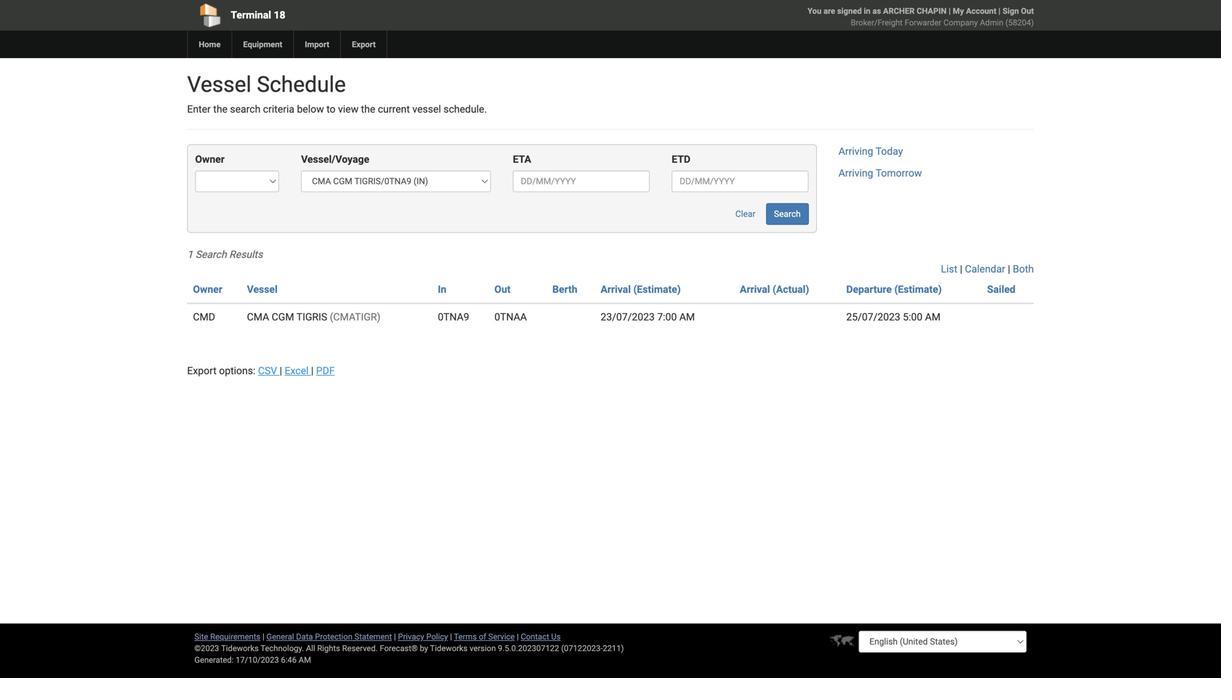 Task type: locate. For each thing, give the bounding box(es) containing it.
0 horizontal spatial am
[[299, 656, 311, 665]]

am for 23/07/2023 7:00 am
[[680, 311, 695, 323]]

vessel/voyage
[[301, 153, 370, 165]]

0 vertical spatial search
[[774, 209, 801, 219]]

cmd
[[193, 311, 215, 323]]

sailed link
[[988, 284, 1016, 296]]

broker/freight
[[851, 18, 903, 27]]

2 the from the left
[[361, 103, 375, 115]]

privacy
[[398, 632, 424, 642]]

export options: csv | excel | pdf
[[187, 365, 335, 377]]

1 horizontal spatial arrival
[[740, 284, 770, 296]]

1 vertical spatial arriving
[[839, 167, 874, 179]]

tomorrow
[[876, 167, 922, 179]]

privacy policy link
[[398, 632, 448, 642]]

by
[[420, 644, 428, 653]]

owner down enter
[[195, 153, 225, 165]]

| right csv
[[280, 365, 282, 377]]

0 horizontal spatial export
[[187, 365, 217, 377]]

0 horizontal spatial search
[[195, 249, 227, 261]]

search right clear
[[774, 209, 801, 219]]

am right 7:00
[[680, 311, 695, 323]]

export down terminal 18 link
[[352, 40, 376, 49]]

both link
[[1013, 263, 1034, 275]]

statement
[[355, 632, 392, 642]]

ETD text field
[[672, 170, 809, 192]]

1 horizontal spatial search
[[774, 209, 801, 219]]

| left pdf
[[311, 365, 314, 377]]

0 vertical spatial vessel
[[187, 72, 252, 97]]

the right view
[[361, 103, 375, 115]]

arrival (actual) link
[[740, 284, 810, 296]]

are
[[824, 6, 836, 16]]

2 arriving from the top
[[839, 167, 874, 179]]

terms
[[454, 632, 477, 642]]

arrival
[[601, 284, 631, 296], [740, 284, 770, 296]]

company
[[944, 18, 978, 27]]

1 search results list | calendar | both
[[187, 249, 1034, 275]]

schedule.
[[444, 103, 487, 115]]

1 vertical spatial vessel
[[247, 284, 278, 296]]

site requirements link
[[195, 632, 261, 642]]

(estimate)
[[634, 284, 681, 296], [895, 284, 942, 296]]

pdf link
[[316, 365, 335, 377]]

arrival down 1 search results list | calendar | both on the top of page
[[601, 284, 631, 296]]

search right 1
[[195, 249, 227, 261]]

the
[[213, 103, 228, 115], [361, 103, 375, 115]]

1 horizontal spatial out
[[1021, 6, 1034, 16]]

out up 0tnaa
[[495, 284, 511, 296]]

0 vertical spatial out
[[1021, 6, 1034, 16]]

1 arrival from the left
[[601, 284, 631, 296]]

am down the all
[[299, 656, 311, 665]]

today
[[876, 145, 903, 157]]

my
[[953, 6, 964, 16]]

1 arriving from the top
[[839, 145, 874, 157]]

excel link
[[285, 365, 311, 377]]

schedule
[[257, 72, 346, 97]]

export left "options:"
[[187, 365, 217, 377]]

search inside "button"
[[774, 209, 801, 219]]

vessel
[[187, 72, 252, 97], [247, 284, 278, 296]]

departure (estimate) link
[[847, 284, 942, 296]]

9.5.0.202307122
[[498, 644, 559, 653]]

0 horizontal spatial out
[[495, 284, 511, 296]]

arriving tomorrow link
[[839, 167, 922, 179]]

0 horizontal spatial the
[[213, 103, 228, 115]]

arriving
[[839, 145, 874, 157], [839, 167, 874, 179]]

calendar
[[965, 263, 1006, 275]]

0 horizontal spatial arrival
[[601, 284, 631, 296]]

vessel for vessel
[[247, 284, 278, 296]]

25/07/2023 5:00 am
[[847, 311, 941, 323]]

export
[[352, 40, 376, 49], [187, 365, 217, 377]]

1 horizontal spatial (estimate)
[[895, 284, 942, 296]]

arrival left (actual)
[[740, 284, 770, 296]]

1 horizontal spatial am
[[680, 311, 695, 323]]

0 horizontal spatial (estimate)
[[634, 284, 681, 296]]

2 (estimate) from the left
[[895, 284, 942, 296]]

vessel up enter
[[187, 72, 252, 97]]

2 horizontal spatial am
[[925, 311, 941, 323]]

site
[[195, 632, 208, 642]]

requirements
[[210, 632, 261, 642]]

5:00
[[903, 311, 923, 323]]

out inside you are signed in as archer chapin | my account | sign out broker/freight forwarder company admin (58204)
[[1021, 6, 1034, 16]]

| left 'general'
[[263, 632, 265, 642]]

export for export options: csv | excel | pdf
[[187, 365, 217, 377]]

export inside export link
[[352, 40, 376, 49]]

vessel
[[413, 103, 441, 115]]

berth link
[[553, 284, 578, 296]]

etd
[[672, 153, 691, 165]]

you are signed in as archer chapin | my account | sign out broker/freight forwarder company admin (58204)
[[808, 6, 1034, 27]]

below
[[297, 103, 324, 115]]

0tnaa
[[495, 311, 527, 323]]

generated:
[[195, 656, 234, 665]]

data
[[296, 632, 313, 642]]

1 vertical spatial search
[[195, 249, 227, 261]]

protection
[[315, 632, 353, 642]]

results
[[229, 249, 263, 261]]

out
[[1021, 6, 1034, 16], [495, 284, 511, 296]]

arriving down arriving today
[[839, 167, 874, 179]]

departure (estimate)
[[847, 284, 942, 296]]

23/07/2023
[[601, 311, 655, 323]]

23/07/2023 7:00 am
[[601, 311, 695, 323]]

(estimate) up 5:00
[[895, 284, 942, 296]]

departure
[[847, 284, 892, 296]]

25/07/2023
[[847, 311, 901, 323]]

list
[[941, 263, 958, 275]]

2 arrival from the left
[[740, 284, 770, 296]]

| left sign
[[999, 6, 1001, 16]]

0 vertical spatial owner
[[195, 153, 225, 165]]

out up (58204)
[[1021, 6, 1034, 16]]

|
[[949, 6, 951, 16], [999, 6, 1001, 16], [960, 263, 963, 275], [1008, 263, 1011, 275], [280, 365, 282, 377], [311, 365, 314, 377], [263, 632, 265, 642], [394, 632, 396, 642], [450, 632, 452, 642], [517, 632, 519, 642]]

am right 5:00
[[925, 311, 941, 323]]

terms of service link
[[454, 632, 515, 642]]

1 (estimate) from the left
[[634, 284, 681, 296]]

owner up cmd
[[193, 284, 222, 296]]

search button
[[766, 203, 809, 225]]

0 vertical spatial arriving
[[839, 145, 874, 157]]

sign out link
[[1003, 6, 1034, 16]]

vessel up cma
[[247, 284, 278, 296]]

arrival (estimate) link
[[601, 284, 681, 296]]

owner
[[195, 153, 225, 165], [193, 284, 222, 296]]

| up "9.5.0.202307122"
[[517, 632, 519, 642]]

1 horizontal spatial the
[[361, 103, 375, 115]]

(estimate) up 23/07/2023 7:00 am
[[634, 284, 681, 296]]

vessel inside vessel schedule enter the search criteria below to view the current vessel schedule.
[[187, 72, 252, 97]]

equipment
[[243, 40, 282, 49]]

1 horizontal spatial export
[[352, 40, 376, 49]]

1 vertical spatial export
[[187, 365, 217, 377]]

18
[[274, 9, 286, 21]]

arriving up arriving tomorrow
[[839, 145, 874, 157]]

0 vertical spatial export
[[352, 40, 376, 49]]

the right enter
[[213, 103, 228, 115]]

ETA text field
[[513, 170, 650, 192]]

7:00
[[658, 311, 677, 323]]



Task type: vqa. For each thing, say whether or not it's contained in the screenshot.
Excel 'link' in the bottom of the page
yes



Task type: describe. For each thing, give the bounding box(es) containing it.
equipment link
[[232, 31, 293, 58]]

options:
[[219, 365, 256, 377]]

cma cgm tigris (cmatigr)
[[247, 311, 381, 323]]

admin
[[980, 18, 1004, 27]]

am for 25/07/2023 5:00 am
[[925, 311, 941, 323]]

vessel schedule enter the search criteria below to view the current vessel schedule.
[[187, 72, 487, 115]]

1 vertical spatial owner
[[193, 284, 222, 296]]

cma
[[247, 311, 269, 323]]

owner link
[[193, 284, 222, 296]]

my account link
[[953, 6, 997, 16]]

arrival (estimate)
[[601, 284, 681, 296]]

export link
[[340, 31, 387, 58]]

enter
[[187, 103, 211, 115]]

criteria
[[263, 103, 295, 115]]

arriving today
[[839, 145, 903, 157]]

clear
[[736, 209, 756, 219]]

in link
[[438, 284, 447, 296]]

1 vertical spatial out
[[495, 284, 511, 296]]

all
[[306, 644, 315, 653]]

terminal
[[231, 9, 271, 21]]

you
[[808, 6, 822, 16]]

(07122023-
[[561, 644, 603, 653]]

(estimate) for arrival (estimate)
[[634, 284, 681, 296]]

(cmatigr)
[[330, 311, 381, 323]]

©2023 tideworks
[[195, 644, 259, 653]]

2211)
[[603, 644, 624, 653]]

| up forecast®
[[394, 632, 396, 642]]

terminal 18
[[231, 9, 286, 21]]

signed
[[838, 6, 862, 16]]

arrival for arrival (estimate)
[[601, 284, 631, 296]]

(58204)
[[1006, 18, 1034, 27]]

cgm
[[272, 311, 294, 323]]

6:46
[[281, 656, 297, 665]]

export for export
[[352, 40, 376, 49]]

arriving for arriving tomorrow
[[839, 167, 874, 179]]

arriving tomorrow
[[839, 167, 922, 179]]

contact
[[521, 632, 549, 642]]

terminal 18 link
[[187, 0, 527, 31]]

list link
[[941, 263, 958, 275]]

search
[[230, 103, 261, 115]]

in
[[864, 6, 871, 16]]

(actual)
[[773, 284, 810, 296]]

excel
[[285, 365, 309, 377]]

(estimate) for departure (estimate)
[[895, 284, 942, 296]]

reserved.
[[342, 644, 378, 653]]

import link
[[293, 31, 340, 58]]

vessel for vessel schedule enter the search criteria below to view the current vessel schedule.
[[187, 72, 252, 97]]

home
[[199, 40, 221, 49]]

1 the from the left
[[213, 103, 228, 115]]

current
[[378, 103, 410, 115]]

calendar link
[[965, 263, 1006, 275]]

account
[[966, 6, 997, 16]]

search inside 1 search results list | calendar | both
[[195, 249, 227, 261]]

forwarder
[[905, 18, 942, 27]]

as
[[873, 6, 881, 16]]

arriving today link
[[839, 145, 903, 157]]

pdf
[[316, 365, 335, 377]]

vessel link
[[247, 284, 278, 296]]

to
[[327, 103, 336, 115]]

arrival (actual)
[[740, 284, 810, 296]]

both
[[1013, 263, 1034, 275]]

chapin
[[917, 6, 947, 16]]

of
[[479, 632, 486, 642]]

| left my
[[949, 6, 951, 16]]

0tna9
[[438, 311, 469, 323]]

am inside site requirements | general data protection statement | privacy policy | terms of service | contact us ©2023 tideworks technology. all rights reserved. forecast® by tideworks version 9.5.0.202307122 (07122023-2211) generated: 17/10/2023 6:46 am
[[299, 656, 311, 665]]

policy
[[426, 632, 448, 642]]

| up tideworks
[[450, 632, 452, 642]]

general
[[267, 632, 294, 642]]

sign
[[1003, 6, 1019, 16]]

1
[[187, 249, 193, 261]]

csv link
[[258, 365, 280, 377]]

us
[[551, 632, 561, 642]]

service
[[488, 632, 515, 642]]

17/10/2023
[[236, 656, 279, 665]]

| right list at the top
[[960, 263, 963, 275]]

berth
[[553, 284, 578, 296]]

tideworks
[[430, 644, 468, 653]]

version
[[470, 644, 496, 653]]

in
[[438, 284, 447, 296]]

contact us link
[[521, 632, 561, 642]]

tigris
[[297, 311, 327, 323]]

| left the both link
[[1008, 263, 1011, 275]]

clear button
[[728, 203, 764, 225]]

import
[[305, 40, 329, 49]]

archer
[[883, 6, 915, 16]]

arrival for arrival (actual)
[[740, 284, 770, 296]]

general data protection statement link
[[267, 632, 392, 642]]

arriving for arriving today
[[839, 145, 874, 157]]

view
[[338, 103, 359, 115]]

technology.
[[261, 644, 304, 653]]



